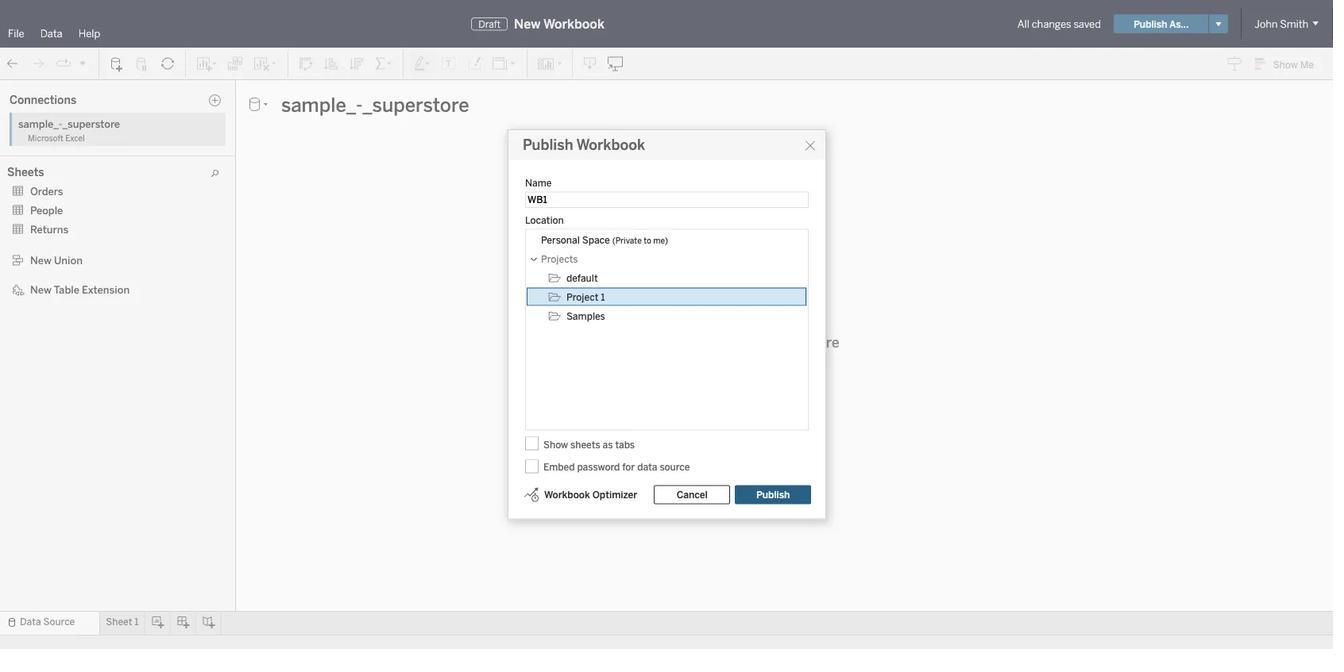 Task type: vqa. For each thing, say whether or not it's contained in the screenshot.
Jobs
no



Task type: locate. For each thing, give the bounding box(es) containing it.
data down the undo icon
[[10, 85, 33, 97]]

_superstore inside sample_-_superstore microsoft excel
[[62, 118, 120, 130]]

publish as... button
[[1114, 14, 1209, 33]]

_superstore
[[61, 108, 114, 120], [62, 118, 120, 130]]

publish
[[1134, 18, 1167, 30], [523, 137, 573, 154], [756, 490, 790, 501]]

1 vertical spatial new
[[30, 254, 52, 267]]

data
[[40, 27, 63, 40], [10, 85, 33, 97], [20, 617, 41, 628]]

2 vertical spatial new
[[30, 284, 52, 296]]

clear sheet image
[[253, 56, 278, 72]]

1 right sheet
[[135, 617, 139, 628]]

1 inside publish workbook dialog
[[601, 292, 605, 303]]

collapse image
[[145, 87, 155, 96]]

sheet
[[106, 617, 132, 628]]

smith
[[1280, 17, 1309, 30]]

0 horizontal spatial publish
[[523, 137, 573, 154]]

tables
[[14, 166, 46, 178]]

1 for sheet 1
[[135, 617, 139, 628]]

show inside publish workbook dialog
[[543, 439, 568, 451]]

people
[[30, 204, 63, 217]]

0 vertical spatial workbook
[[543, 16, 605, 31]]

workbook for publish workbook
[[576, 137, 645, 154]]

sheet 1
[[106, 617, 139, 628]]

publish button
[[735, 486, 811, 505]]

_superstore up excel
[[62, 118, 120, 130]]

1 right project
[[601, 292, 605, 303]]

show
[[1273, 59, 1298, 70], [543, 439, 568, 451]]

Search text field
[[5, 137, 108, 157]]

0 vertical spatial show
[[1273, 59, 1298, 70]]

as
[[603, 439, 613, 451]]

new
[[514, 16, 541, 31], [30, 254, 52, 267], [30, 284, 52, 296]]

_superstore for sample_-_superstore
[[61, 108, 114, 120]]

None text field
[[275, 93, 1327, 117]]

redo image
[[30, 56, 46, 72]]

publish your workbook to edit in tableau desktop image
[[608, 56, 624, 72]]

changes
[[1032, 17, 1071, 30]]

show up embed
[[543, 439, 568, 451]]

0 horizontal spatial show
[[543, 439, 568, 451]]

row group
[[527, 231, 807, 326]]

1 for project 1
[[601, 292, 605, 303]]

1
[[601, 292, 605, 303], [135, 617, 139, 628]]

new for new union
[[30, 254, 52, 267]]

sample_-
[[20, 108, 61, 120], [18, 118, 62, 130]]

show/hide cards image
[[537, 56, 563, 72]]

1 vertical spatial publish
[[523, 137, 573, 154]]

sample_- for sample_-_superstore
[[20, 108, 61, 120]]

new union
[[30, 254, 83, 267]]

0 vertical spatial new
[[514, 16, 541, 31]]

size
[[226, 234, 243, 245]]

me
[[1300, 59, 1314, 70]]

cancel button
[[654, 486, 730, 505]]

tables
[[765, 334, 806, 351]]

row group containing personal space
[[527, 231, 807, 326]]

show for show me
[[1273, 59, 1298, 70]]

show left me
[[1273, 59, 1298, 70]]

all
[[1018, 17, 1030, 30]]

1 horizontal spatial publish
[[756, 490, 790, 501]]

download image
[[582, 56, 598, 72]]

show me button
[[1248, 52, 1328, 76]]

0 vertical spatial 1
[[601, 292, 605, 303]]

2 vertical spatial workbook
[[544, 490, 590, 501]]

None text field
[[525, 192, 809, 208]]

tooltip
[[220, 279, 248, 290]]

workbook
[[543, 16, 605, 31], [576, 137, 645, 154], [544, 490, 590, 501]]

new right draft
[[514, 16, 541, 31]]

source
[[43, 617, 75, 628]]

sample_- inside sample_-_superstore microsoft excel
[[18, 118, 62, 130]]

row group inside publish workbook dialog
[[527, 231, 807, 326]]

project 1
[[566, 292, 605, 303]]

_superstore down the analytics
[[61, 108, 114, 120]]

1 horizontal spatial 1
[[601, 292, 605, 303]]

sample_- up microsoft
[[18, 118, 62, 130]]

project
[[566, 292, 599, 303]]

2 horizontal spatial publish
[[1134, 18, 1167, 30]]

cancel
[[677, 490, 708, 501]]

totals image
[[374, 56, 393, 72]]

new for new table extension
[[30, 284, 52, 296]]

sort ascending image
[[323, 56, 339, 72]]

none text field inside publish workbook dialog
[[525, 192, 809, 208]]

show inside button
[[1273, 59, 1298, 70]]

here
[[810, 334, 840, 351]]

1 vertical spatial data
[[10, 85, 33, 97]]

duplicate image
[[227, 56, 243, 72]]

publish workbook
[[523, 137, 645, 154]]

default
[[566, 273, 598, 284]]

to
[[644, 236, 651, 246]]

1 vertical spatial workbook
[[576, 137, 645, 154]]

refresh data source image
[[160, 56, 176, 72]]

new left table
[[30, 284, 52, 296]]

excel
[[65, 133, 85, 143]]

show for show sheets as tabs
[[543, 439, 568, 451]]

undo image
[[5, 56, 21, 72]]

0 horizontal spatial 1
[[135, 617, 139, 628]]

file
[[8, 27, 24, 40]]

microsoft
[[28, 133, 63, 143]]

1 vertical spatial 1
[[135, 617, 139, 628]]

personal space (private to me)
[[541, 234, 668, 246]]

1 vertical spatial show
[[543, 439, 568, 451]]

new data source image
[[109, 56, 125, 72]]

new left union
[[30, 254, 52, 267]]

sort descending image
[[349, 56, 365, 72]]

password
[[577, 461, 620, 473]]

data up replay animation icon
[[40, 27, 63, 40]]

sample_- down connections
[[20, 108, 61, 120]]

0 vertical spatial publish
[[1134, 18, 1167, 30]]

rows
[[329, 112, 353, 123]]

extension
[[82, 284, 130, 296]]

data left "source"
[[20, 617, 41, 628]]

show sheets as tabs
[[543, 439, 635, 451]]

sample_-_superstore
[[20, 108, 114, 120]]

table
[[54, 284, 79, 296]]

sheets
[[7, 166, 44, 179]]

1 horizontal spatial show
[[1273, 59, 1298, 70]]

pages
[[183, 85, 210, 97]]

name
[[525, 177, 552, 189]]

new for new workbook
[[514, 16, 541, 31]]

format workbook image
[[466, 56, 482, 72]]



Task type: describe. For each thing, give the bounding box(es) containing it.
_superstore for sample_-_superstore microsoft excel
[[62, 118, 120, 130]]

draft
[[478, 18, 501, 30]]

saved
[[1074, 17, 1101, 30]]

personal
[[541, 234, 580, 246]]

swap rows and columns image
[[298, 56, 314, 72]]

space
[[582, 234, 610, 246]]

new table extension
[[30, 284, 130, 296]]

publish as...
[[1134, 18, 1189, 30]]

sample_-_superstore microsoft excel
[[18, 118, 120, 143]]

john smith
[[1255, 17, 1309, 30]]

drag tables here
[[730, 334, 840, 351]]

show labels image
[[441, 56, 457, 72]]

0 vertical spatial data
[[40, 27, 63, 40]]

marks
[[183, 168, 210, 180]]

columns
[[329, 85, 369, 96]]

publish for workbook
[[523, 137, 573, 154]]

projects
[[541, 253, 578, 265]]

location
[[525, 215, 564, 226]]

data
[[637, 461, 657, 473]]

orders
[[30, 185, 63, 198]]

sample_- for sample_-_superstore microsoft excel
[[18, 118, 62, 130]]

2 vertical spatial data
[[20, 617, 41, 628]]

(private
[[612, 236, 642, 246]]

workbook optimizer
[[544, 490, 637, 501]]

data guide image
[[1227, 56, 1243, 72]]

union
[[54, 254, 83, 267]]

workbook for new workbook
[[543, 16, 605, 31]]

publish workbook dialog
[[508, 130, 826, 520]]

analytics
[[73, 85, 118, 97]]

me)
[[653, 236, 668, 246]]

samples
[[566, 311, 605, 322]]

fit image
[[492, 56, 517, 72]]

john
[[1255, 17, 1278, 30]]

help
[[78, 27, 100, 40]]

embed
[[543, 461, 575, 473]]

for
[[622, 461, 635, 473]]

returns
[[30, 223, 69, 236]]

publish for as...
[[1134, 18, 1167, 30]]

highlight image
[[413, 56, 431, 72]]

new workbook
[[514, 16, 605, 31]]

replay animation image
[[56, 56, 72, 72]]

all changes saved
[[1018, 17, 1101, 30]]

connections
[[10, 94, 76, 107]]

as...
[[1169, 18, 1189, 30]]

data source
[[20, 617, 75, 628]]

tabs
[[615, 439, 635, 451]]

source
[[660, 461, 690, 473]]

embed password for data source
[[543, 461, 690, 473]]

show me
[[1273, 59, 1314, 70]]

workbook optimizer button
[[523, 486, 638, 505]]

drag
[[730, 334, 762, 351]]

2 vertical spatial publish
[[756, 490, 790, 501]]

replay animation image
[[78, 58, 87, 68]]

sheets
[[571, 439, 600, 451]]

optimizer
[[593, 490, 637, 501]]

pause auto updates image
[[134, 56, 150, 72]]

new worksheet image
[[195, 56, 218, 72]]

workbook inside 'button'
[[544, 490, 590, 501]]



